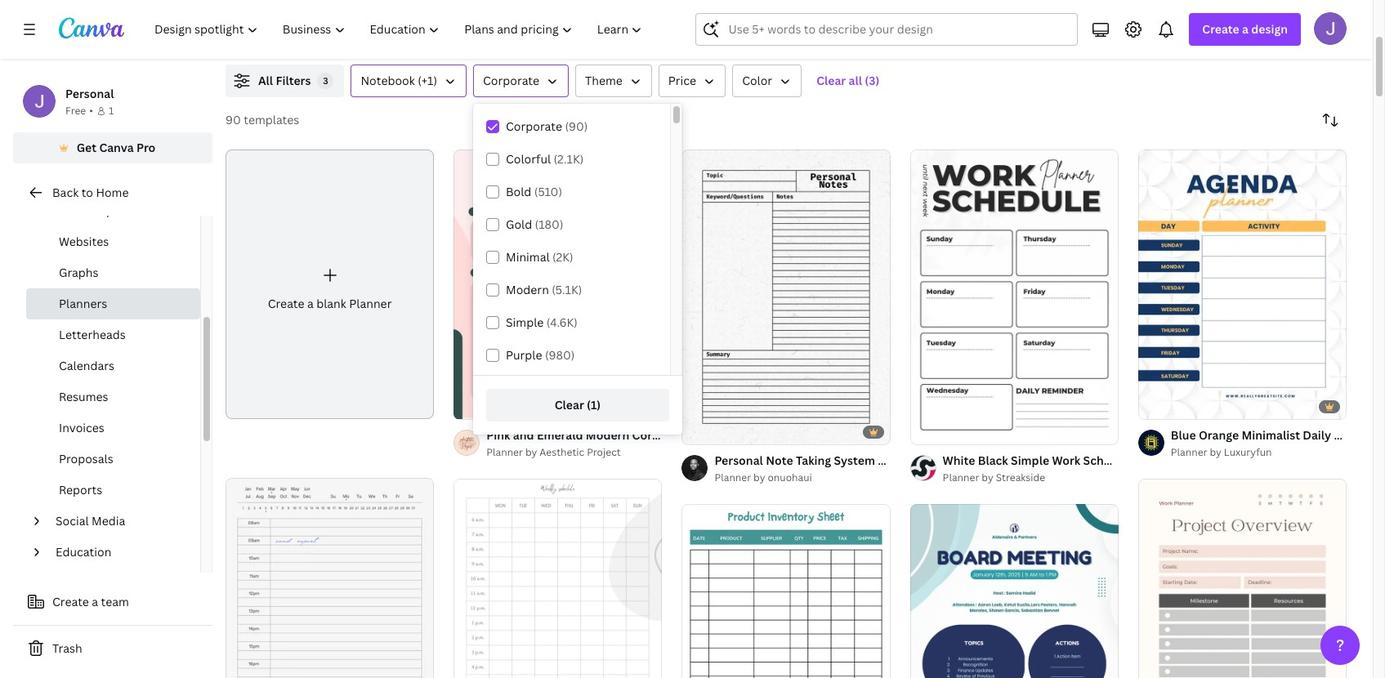 Task type: locate. For each thing, give the bounding box(es) containing it.
clear
[[817, 73, 846, 88], [555, 397, 584, 413]]

90 templates
[[226, 112, 299, 128]]

by
[[526, 446, 537, 460], [1210, 446, 1222, 460], [754, 471, 766, 485], [982, 471, 994, 485]]

bold
[[506, 184, 532, 199]]

0 horizontal spatial simple
[[506, 315, 544, 330]]

create a design
[[1203, 21, 1289, 37]]

orange
[[1199, 428, 1240, 443]]

planner by streakside link
[[943, 470, 1119, 486]]

3
[[323, 74, 328, 87]]

personal inside personal note taking system [planner] planner by onuohaui
[[715, 453, 764, 469]]

0 vertical spatial clear
[[817, 73, 846, 88]]

create inside create a blank planner element
[[268, 296, 305, 312]]

a for blank
[[307, 296, 314, 312]]

(2k)
[[553, 249, 574, 265]]

planner by aesthetic project
[[487, 446, 621, 460]]

resumes
[[59, 389, 108, 405]]

white black simple work schedule planner image
[[910, 150, 1119, 445]]

(1)
[[587, 397, 601, 413]]

1 vertical spatial corporate
[[506, 119, 563, 134]]

create a team button
[[13, 586, 213, 619]]

graphs
[[59, 265, 99, 280]]

all filters
[[258, 73, 311, 88]]

None search field
[[696, 13, 1079, 46]]

notebook (+1) button
[[351, 65, 467, 97]]

0 vertical spatial create
[[1203, 21, 1240, 37]]

by left onuohaui
[[754, 471, 766, 485]]

by down orange
[[1210, 446, 1222, 460]]

0 vertical spatial personal
[[65, 86, 114, 101]]

create left design
[[1203, 21, 1240, 37]]

corporate inside corporate button
[[483, 73, 540, 88]]

Sort by button
[[1315, 104, 1347, 137]]

price button
[[659, 65, 726, 97]]

1 vertical spatial a
[[307, 296, 314, 312]]

personal for personal note taking system [planner] planner by onuohaui
[[715, 453, 764, 469]]

2 vertical spatial a
[[92, 594, 98, 610]]

create for create a team
[[52, 594, 89, 610]]

1 vertical spatial clear
[[555, 397, 584, 413]]

reports
[[59, 482, 102, 498]]

white minimalist abstract shapes a4 format weekly schedule image
[[454, 480, 663, 679]]

onuohaui
[[768, 471, 813, 485]]

clear left all
[[817, 73, 846, 88]]

2 horizontal spatial a
[[1243, 21, 1249, 37]]

(5.1k)
[[552, 282, 582, 298]]

planners
[[59, 296, 107, 312]]

create
[[1203, 21, 1240, 37], [268, 296, 305, 312], [52, 594, 89, 610]]

0 horizontal spatial clear
[[555, 397, 584, 413]]

1 horizontal spatial personal
[[715, 453, 764, 469]]

a
[[1243, 21, 1249, 37], [307, 296, 314, 312], [92, 594, 98, 610]]

Search search field
[[729, 14, 1068, 45]]

personal
[[65, 86, 114, 101], [715, 453, 764, 469]]

corporate (90)
[[506, 119, 588, 134]]

simple up purple
[[506, 315, 544, 330]]

create left team
[[52, 594, 89, 610]]

1 vertical spatial personal
[[715, 453, 764, 469]]

gold (180)
[[506, 217, 564, 232]]

to
[[81, 185, 93, 200]]

create inside create a team button
[[52, 594, 89, 610]]

personal note taking system [planner] planner by onuohaui
[[715, 453, 930, 485]]

clear left (1)
[[555, 397, 584, 413]]

corporate up corporate (90)
[[483, 73, 540, 88]]

by inside white black simple work schedule planner planner by streakside
[[982, 471, 994, 485]]

schedule
[[1084, 453, 1136, 469]]

a left team
[[92, 594, 98, 610]]

0 vertical spatial a
[[1243, 21, 1249, 37]]

a left blank
[[307, 296, 314, 312]]

education
[[56, 545, 111, 560]]

proposals link
[[26, 444, 200, 475]]

letterheads link
[[26, 320, 200, 351]]

1 vertical spatial simple
[[1011, 453, 1050, 469]]

planner by onuohaui link
[[715, 470, 891, 486]]

by down black
[[982, 471, 994, 485]]

1 horizontal spatial a
[[307, 296, 314, 312]]

a left design
[[1243, 21, 1249, 37]]

system
[[834, 453, 876, 469]]

planner
[[349, 296, 392, 312], [487, 446, 523, 460], [1171, 446, 1208, 460], [1138, 453, 1182, 469], [715, 471, 752, 485], [943, 471, 980, 485]]

agenda
[[1335, 428, 1377, 443]]

create inside the create a design dropdown button
[[1203, 21, 1240, 37]]

project
[[587, 446, 621, 460]]

mind maps
[[59, 203, 119, 218]]

maps
[[90, 203, 119, 218]]

planner templates image
[[999, 0, 1347, 45]]

a inside button
[[92, 594, 98, 610]]

social media link
[[49, 506, 191, 537]]

1 horizontal spatial clear
[[817, 73, 846, 88]]

(+1)
[[418, 73, 437, 88]]

daily
[[1304, 428, 1332, 443]]

2 horizontal spatial create
[[1203, 21, 1240, 37]]

invoices
[[59, 420, 105, 436]]

create left blank
[[268, 296, 305, 312]]

1 horizontal spatial create
[[268, 296, 305, 312]]

clear for clear (1)
[[555, 397, 584, 413]]

navy and teal professional meeting agenda planner image
[[910, 505, 1119, 679]]

a inside dropdown button
[[1243, 21, 1249, 37]]

blank
[[317, 296, 347, 312]]

personal up •
[[65, 86, 114, 101]]

1 horizontal spatial simple
[[1011, 453, 1050, 469]]

all
[[258, 73, 273, 88]]

clear (1) button
[[486, 389, 670, 422]]

websites
[[59, 234, 109, 249]]

by inside personal note taking system [planner] planner by onuohaui
[[754, 471, 766, 485]]

0 vertical spatial corporate
[[483, 73, 540, 88]]

notebook
[[361, 73, 415, 88]]

letterheads
[[59, 327, 126, 343]]

1 vertical spatial create
[[268, 296, 305, 312]]

corporate up colorful
[[506, 119, 563, 134]]

0 horizontal spatial personal
[[65, 86, 114, 101]]

color button
[[733, 65, 802, 97]]

minimal (2k)
[[506, 249, 574, 265]]

design
[[1252, 21, 1289, 37]]

p
[[1379, 428, 1386, 443]]

trash
[[52, 641, 82, 657]]

0 horizontal spatial a
[[92, 594, 98, 610]]

filters
[[276, 73, 311, 88]]

media
[[92, 513, 125, 529]]

2 vertical spatial create
[[52, 594, 89, 610]]

simple (4.6k)
[[506, 315, 578, 330]]

planner by luxuryfun link
[[1171, 445, 1347, 461]]

(4.6k)
[[547, 315, 578, 330]]

a for team
[[92, 594, 98, 610]]

0 horizontal spatial create
[[52, 594, 89, 610]]

corporate for corporate
[[483, 73, 540, 88]]

personal for personal
[[65, 86, 114, 101]]

mind
[[59, 203, 87, 218]]

simple up planner by streakside link
[[1011, 453, 1050, 469]]

personal left note
[[715, 453, 764, 469]]



Task type: vqa. For each thing, say whether or not it's contained in the screenshot.
(180)
yes



Task type: describe. For each thing, give the bounding box(es) containing it.
planner inside personal note taking system [planner] planner by onuohaui
[[715, 471, 752, 485]]

back to home
[[52, 185, 129, 200]]

corporate for corporate (90)
[[506, 119, 563, 134]]

get canva pro button
[[13, 132, 213, 164]]

by left aesthetic
[[526, 446, 537, 460]]

canva
[[99, 140, 134, 155]]

black
[[978, 453, 1009, 469]]

templates
[[244, 112, 299, 128]]

gold
[[506, 217, 532, 232]]

1
[[109, 104, 114, 118]]

90
[[226, 112, 241, 128]]

free
[[65, 104, 86, 118]]

bold (510)
[[506, 184, 563, 199]]

pink and emerald modern corporate monthly budgeting planner image
[[454, 150, 663, 420]]

streakside
[[996, 471, 1046, 485]]

personal note taking system [planner] image
[[682, 150, 891, 445]]

notebook (+1)
[[361, 73, 437, 88]]

back
[[52, 185, 79, 200]]

white black simple work schedule planner planner by streakside
[[943, 453, 1182, 485]]

(510)
[[535, 184, 563, 199]]

blue orange minimalist daily agenda p planner by luxuryfun
[[1171, 428, 1386, 460]]

a for design
[[1243, 21, 1249, 37]]

price
[[669, 73, 697, 88]]

work
[[1053, 453, 1081, 469]]

home
[[96, 185, 129, 200]]

(2.1k)
[[554, 151, 584, 167]]

(3)
[[865, 73, 880, 88]]

white and teal hippo design product inventory sheet image
[[682, 504, 891, 679]]

create a blank planner element
[[226, 150, 434, 420]]

luxuryfun
[[1225, 446, 1273, 460]]

create a design button
[[1190, 13, 1302, 46]]

get
[[77, 140, 97, 155]]

trash link
[[13, 633, 213, 666]]

(180)
[[535, 217, 564, 232]]

social
[[56, 513, 89, 529]]

0 vertical spatial simple
[[506, 315, 544, 330]]

colorful (2.1k)
[[506, 151, 584, 167]]

create for create a blank planner
[[268, 296, 305, 312]]

minimalist
[[1242, 428, 1301, 443]]

invoices link
[[26, 413, 200, 444]]

minimal
[[506, 249, 550, 265]]

•
[[89, 104, 93, 118]]

white
[[943, 453, 976, 469]]

brown minimalist modern professional project and work planner image
[[1139, 480, 1347, 679]]

blue orange minimalist daily agenda planner image
[[1139, 150, 1347, 420]]

note
[[766, 453, 794, 469]]

blue
[[1171, 428, 1197, 443]]

corporate button
[[473, 65, 569, 97]]

colorful
[[506, 151, 551, 167]]

clear for clear all (3)
[[817, 73, 846, 88]]

create a blank planner
[[268, 296, 392, 312]]

[planner]
[[878, 453, 930, 469]]

purple
[[506, 347, 542, 363]]

jacob simon image
[[1315, 12, 1347, 45]]

simple inside white black simple work schedule planner planner by streakside
[[1011, 453, 1050, 469]]

websites link
[[26, 226, 200, 258]]

pro
[[137, 140, 156, 155]]

create for create a design
[[1203, 21, 1240, 37]]

taking
[[796, 453, 832, 469]]

white grey simple  minimalist timing daily planner image
[[226, 478, 434, 679]]

modern (5.1k)
[[506, 282, 582, 298]]

color
[[743, 73, 773, 88]]

all
[[849, 73, 863, 88]]

calendars
[[59, 358, 114, 374]]

education link
[[49, 537, 191, 568]]

reports link
[[26, 475, 200, 506]]

planner by aesthetic project link
[[487, 445, 663, 461]]

free •
[[65, 104, 93, 118]]

blue orange minimalist daily agenda p link
[[1171, 427, 1386, 445]]

mind maps link
[[26, 195, 200, 226]]

white black simple work schedule planner link
[[943, 452, 1182, 470]]

social media
[[56, 513, 125, 529]]

back to home link
[[13, 177, 213, 209]]

get canva pro
[[77, 140, 156, 155]]

(980)
[[545, 347, 575, 363]]

resumes link
[[26, 382, 200, 413]]

purple (980)
[[506, 347, 575, 363]]

clear all (3)
[[817, 73, 880, 88]]

graphs link
[[26, 258, 200, 289]]

create a blank planner link
[[226, 150, 434, 420]]

theme button
[[576, 65, 652, 97]]

clear all (3) button
[[809, 65, 888, 97]]

personal note taking system [planner] link
[[715, 452, 930, 470]]

top level navigation element
[[144, 13, 657, 46]]

team
[[101, 594, 129, 610]]

3 filter options selected element
[[318, 73, 334, 89]]

by inside blue orange minimalist daily agenda p planner by luxuryfun
[[1210, 446, 1222, 460]]

proposals
[[59, 451, 113, 467]]

planner inside blue orange minimalist daily agenda p planner by luxuryfun
[[1171, 446, 1208, 460]]



